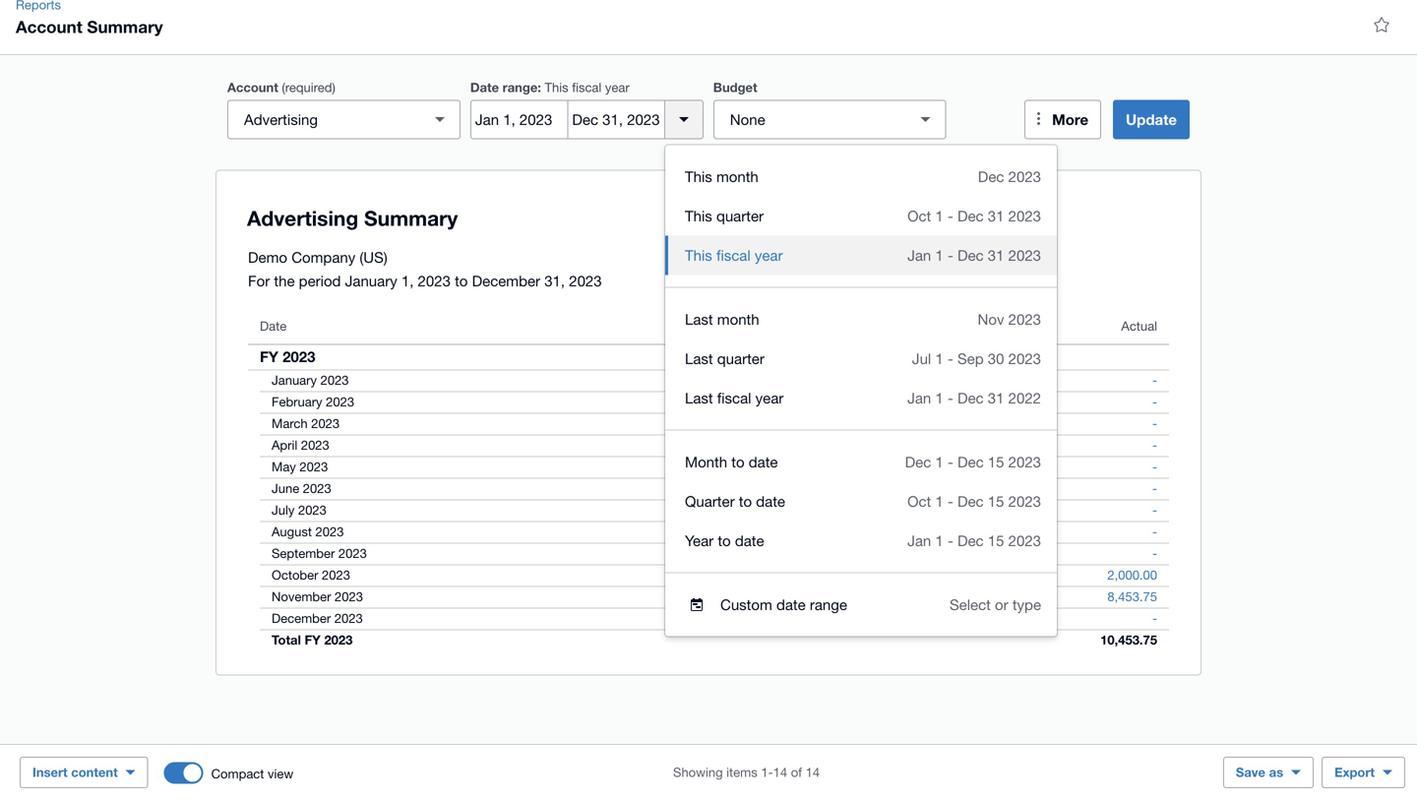Task type: locate. For each thing, give the bounding box(es) containing it.
1 vertical spatial january
[[272, 372, 317, 388]]

jul
[[912, 350, 931, 367]]

1 vertical spatial oct
[[907, 493, 931, 510]]

4 1 from the top
[[935, 389, 944, 406]]

fiscal up select end date field
[[572, 80, 602, 95]]

15 up jan 1 - dec 15 2023
[[988, 493, 1004, 510]]

9 - link from the top
[[1141, 544, 1169, 563]]

of
[[791, 765, 802, 780]]

2,000.00
[[1108, 567, 1157, 583]]

0 vertical spatial jan
[[907, 247, 931, 264]]

Report title field
[[242, 195, 1161, 241]]

14 left "of"
[[773, 765, 787, 780]]

4 - link from the top
[[1141, 435, 1169, 455]]

2 15 from the top
[[988, 493, 1004, 510]]

jan down jul
[[907, 389, 931, 406]]

1 for oct 1 - dec 15 2023
[[935, 493, 944, 510]]

summary
[[87, 17, 163, 36]]

0 horizontal spatial range
[[503, 80, 538, 95]]

december
[[472, 272, 540, 289], [272, 611, 331, 626]]

january inside report output element
[[272, 372, 317, 388]]

may 2023
[[272, 459, 328, 474]]

2023 down march 2023
[[301, 437, 329, 453]]

jan down oct 1 - dec 31 2023
[[907, 247, 931, 264]]

range inside list box
[[810, 596, 847, 613]]

1 down oct 1 - dec 31 2023
[[935, 247, 944, 264]]

2023 down oct 1 - dec 31 2023
[[1008, 247, 1041, 264]]

0 horizontal spatial december
[[272, 611, 331, 626]]

sep
[[958, 350, 984, 367]]

demo
[[248, 248, 287, 266]]

2023 down oct 1 - dec 15 2023
[[1008, 532, 1041, 549]]

january inside demo company (us) for the period january 1, 2023 to december 31, 2023
[[345, 272, 397, 289]]

0 vertical spatial date
[[470, 80, 499, 95]]

dec for jan 1 - dec 31 2022
[[958, 389, 984, 406]]

2 1 from the top
[[935, 247, 944, 264]]

this up report title field
[[685, 168, 712, 185]]

dec for jan 1 - dec 31 2023
[[958, 247, 984, 264]]

date up quarter to date
[[749, 453, 778, 470]]

oct up jan 1 - dec 31 2023
[[907, 207, 931, 224]]

fy
[[260, 348, 278, 366], [305, 632, 321, 648]]

2023 down november 2023
[[334, 611, 363, 626]]

1 down jul 1 - sep 30 2023
[[935, 389, 944, 406]]

2023 right 1,
[[418, 272, 451, 289]]

date for date
[[260, 318, 287, 334]]

15 down oct 1 - dec 15 2023
[[988, 532, 1004, 549]]

1 vertical spatial quarter
[[717, 350, 765, 367]]

2023 up june 2023
[[300, 459, 328, 474]]

3 - link from the top
[[1141, 414, 1169, 434]]

6 1 from the top
[[935, 493, 944, 510]]

2 oct from the top
[[907, 493, 931, 510]]

april 2023
[[272, 437, 329, 453]]

insert content button
[[20, 757, 148, 788]]

jan 1 - dec 31 2022
[[907, 389, 1041, 406]]

year up select end date field
[[605, 80, 630, 95]]

april
[[272, 437, 297, 453]]

1 last from the top
[[685, 310, 713, 328]]

2023
[[1008, 168, 1041, 185], [1008, 207, 1041, 224], [1008, 247, 1041, 264], [418, 272, 451, 289], [569, 272, 602, 289], [1008, 310, 1041, 328], [283, 348, 315, 366], [1008, 350, 1041, 367], [320, 372, 349, 388], [326, 394, 354, 409], [311, 416, 340, 431], [301, 437, 329, 453], [1008, 453, 1041, 470], [300, 459, 328, 474], [303, 481, 331, 496], [1008, 493, 1041, 510], [298, 502, 327, 518], [315, 524, 344, 539], [1008, 532, 1041, 549], [338, 546, 367, 561], [322, 567, 350, 583], [335, 589, 363, 604], [334, 611, 363, 626], [324, 632, 353, 648]]

1 down dec 1 - dec 15 2023
[[935, 493, 944, 510]]

january 2023
[[272, 372, 349, 388]]

2 vertical spatial fiscal
[[717, 389, 751, 406]]

account for account ( required )
[[227, 80, 278, 95]]

this down report title field
[[685, 247, 712, 264]]

- link for march 2023
[[1141, 414, 1169, 434]]

jan for jan 1 - dec 31 2022
[[907, 389, 931, 406]]

month up last quarter
[[717, 310, 759, 328]]

month up this quarter
[[716, 168, 759, 185]]

this
[[545, 80, 568, 95], [685, 168, 712, 185], [685, 207, 712, 224], [685, 247, 712, 264]]

7 1 from the top
[[935, 532, 944, 549]]

month
[[716, 168, 759, 185], [717, 310, 759, 328]]

to
[[455, 272, 468, 289], [731, 453, 745, 470], [739, 493, 752, 510], [718, 532, 731, 549]]

december 2023
[[272, 611, 363, 626]]

(us)
[[360, 248, 387, 266]]

1 up jan 1 - dec 31 2023
[[935, 207, 944, 224]]

this month
[[685, 168, 759, 185]]

- link for january 2023
[[1141, 371, 1169, 390]]

date down quarter to date
[[735, 532, 764, 549]]

fiscal down this quarter
[[716, 247, 751, 264]]

this for this month
[[685, 168, 712, 185]]

custom date range
[[720, 596, 847, 613]]

may
[[272, 459, 296, 474]]

5 1 from the top
[[935, 453, 944, 470]]

fy down december 2023
[[305, 632, 321, 648]]

1 vertical spatial month
[[717, 310, 759, 328]]

last for last month
[[685, 310, 713, 328]]

2 31 from the top
[[988, 247, 1004, 264]]

1 1 from the top
[[935, 207, 944, 224]]

1 31 from the top
[[988, 207, 1004, 224]]

1 oct from the top
[[907, 207, 931, 224]]

select or type
[[950, 596, 1041, 613]]

0 vertical spatial fiscal
[[572, 80, 602, 95]]

last
[[685, 310, 713, 328], [685, 350, 713, 367], [685, 389, 713, 406]]

jan for jan 1 - dec 31 2023
[[907, 247, 931, 264]]

2 vertical spatial year
[[755, 389, 784, 406]]

last month
[[685, 310, 759, 328]]

march 2023
[[272, 416, 340, 431]]

1
[[935, 207, 944, 224], [935, 247, 944, 264], [935, 350, 944, 367], [935, 389, 944, 406], [935, 453, 944, 470], [935, 493, 944, 510], [935, 532, 944, 549]]

10 - link from the top
[[1141, 609, 1169, 628]]

range
[[503, 80, 538, 95], [810, 596, 847, 613]]

1 vertical spatial date
[[260, 318, 287, 334]]

account left summary
[[16, 17, 82, 36]]

5 - link from the top
[[1141, 457, 1169, 477]]

1 vertical spatial range
[[810, 596, 847, 613]]

last down last quarter
[[685, 389, 713, 406]]

date up select start date field at the left
[[470, 80, 499, 95]]

0 vertical spatial january
[[345, 272, 397, 289]]

january down (us)
[[345, 272, 397, 289]]

2 - link from the top
[[1141, 392, 1169, 412]]

company
[[291, 248, 355, 266]]

1 vertical spatial 31
[[988, 247, 1004, 264]]

1 horizontal spatial 14
[[806, 765, 820, 780]]

compact
[[211, 766, 264, 781]]

to right year
[[718, 532, 731, 549]]

0 vertical spatial last
[[685, 310, 713, 328]]

january up february
[[272, 372, 317, 388]]

0 vertical spatial oct
[[907, 207, 931, 224]]

quarter up last fiscal year
[[717, 350, 765, 367]]

year for this fiscal year
[[755, 247, 783, 264]]

showing
[[673, 765, 723, 780]]

date up fy 2023
[[260, 318, 287, 334]]

jan down oct 1 - dec 15 2023
[[907, 532, 931, 549]]

3 last from the top
[[685, 389, 713, 406]]

july 2023
[[272, 502, 327, 518]]

8,453.75
[[1108, 589, 1157, 604]]

to right 1,
[[455, 272, 468, 289]]

quarter for this quarter
[[716, 207, 764, 224]]

31 down oct 1 - dec 31 2023
[[988, 247, 1004, 264]]

fiscal
[[572, 80, 602, 95], [716, 247, 751, 264], [717, 389, 751, 406]]

date
[[749, 453, 778, 470], [756, 493, 785, 510], [735, 532, 764, 549], [776, 596, 806, 613]]

2023 up october 2023
[[338, 546, 367, 561]]

year down last quarter
[[755, 389, 784, 406]]

2023 down may 2023
[[303, 481, 331, 496]]

range up select start date field at the left
[[503, 80, 538, 95]]

custom
[[720, 596, 772, 613]]

1 horizontal spatial range
[[810, 596, 847, 613]]

or
[[995, 596, 1008, 613]]

year
[[605, 80, 630, 95], [755, 247, 783, 264], [755, 389, 784, 406]]

1 horizontal spatial date
[[470, 80, 499, 95]]

1 vertical spatial account
[[227, 80, 278, 95]]

update button
[[1113, 100, 1190, 139]]

2 vertical spatial 31
[[988, 389, 1004, 406]]

2 last from the top
[[685, 350, 713, 367]]

to inside demo company (us) for the period january 1, 2023 to december 31, 2023
[[455, 272, 468, 289]]

0 horizontal spatial 14
[[773, 765, 787, 780]]

november
[[272, 589, 331, 604]]

0 vertical spatial 15
[[988, 453, 1004, 470]]

2023 up oct 1 - dec 31 2023
[[1008, 168, 1041, 185]]

1 horizontal spatial january
[[345, 272, 397, 289]]

this down this month
[[685, 207, 712, 224]]

- link for august 2023
[[1141, 522, 1169, 542]]

1 horizontal spatial account
[[227, 80, 278, 95]]

oct down dec 1 - dec 15 2023
[[907, 493, 931, 510]]

1 15 from the top
[[988, 453, 1004, 470]]

year down this quarter
[[755, 247, 783, 264]]

1 vertical spatial fiscal
[[716, 247, 751, 264]]

january
[[345, 272, 397, 289], [272, 372, 317, 388]]

2 vertical spatial last
[[685, 389, 713, 406]]

quarter
[[716, 207, 764, 224], [717, 350, 765, 367]]

1 up oct 1 - dec 15 2023
[[935, 453, 944, 470]]

0 horizontal spatial account
[[16, 17, 82, 36]]

-
[[948, 207, 953, 224], [948, 247, 953, 264], [948, 350, 953, 367], [1152, 372, 1157, 388], [948, 389, 953, 406], [1152, 394, 1157, 409], [1152, 416, 1157, 431], [1152, 437, 1157, 453], [948, 453, 953, 470], [1152, 459, 1157, 474], [1152, 481, 1157, 496], [948, 493, 953, 510], [1152, 502, 1157, 518], [1152, 524, 1157, 539], [948, 532, 953, 549], [1152, 546, 1157, 561], [1152, 611, 1157, 626]]

to right month
[[731, 453, 745, 470]]

1 vertical spatial 15
[[988, 493, 1004, 510]]

3 31 from the top
[[988, 389, 1004, 406]]

demo company (us) for the period january 1, 2023 to december 31, 2023
[[248, 248, 602, 289]]

update
[[1126, 111, 1177, 128]]

0 vertical spatial account
[[16, 17, 82, 36]]

1 horizontal spatial december
[[472, 272, 540, 289]]

15 up oct 1 - dec 15 2023
[[988, 453, 1004, 470]]

2023 up jan 1 - dec 15 2023
[[1008, 493, 1041, 510]]

1 - link from the top
[[1141, 371, 1169, 390]]

insert
[[32, 765, 68, 780]]

1 for jan 1 - dec 31 2022
[[935, 389, 944, 406]]

save
[[1236, 765, 1266, 780]]

2023 down september 2023
[[322, 567, 350, 583]]

2 jan from the top
[[907, 389, 931, 406]]

0 horizontal spatial fy
[[260, 348, 278, 366]]

december down november at the bottom left
[[272, 611, 331, 626]]

- link
[[1141, 371, 1169, 390], [1141, 392, 1169, 412], [1141, 414, 1169, 434], [1141, 435, 1169, 455], [1141, 457, 1169, 477], [1141, 479, 1169, 498], [1141, 500, 1169, 520], [1141, 522, 1169, 542], [1141, 544, 1169, 563], [1141, 609, 1169, 628]]

1 for dec 1 - dec 15 2023
[[935, 453, 944, 470]]

september 2023
[[272, 546, 367, 561]]

None field
[[227, 100, 460, 139], [713, 100, 946, 139], [227, 100, 460, 139], [713, 100, 946, 139]]

list box
[[665, 145, 1057, 636]]

items
[[726, 765, 758, 780]]

december left 31,
[[472, 272, 540, 289]]

2023 down february 2023
[[311, 416, 340, 431]]

2 vertical spatial jan
[[907, 532, 931, 549]]

to right 'quarter'
[[739, 493, 752, 510]]

3 jan from the top
[[907, 532, 931, 549]]

3 15 from the top
[[988, 532, 1004, 549]]

quarter up this fiscal year
[[716, 207, 764, 224]]

2022
[[1008, 389, 1041, 406]]

open image
[[906, 100, 945, 139]]

date down month to date
[[756, 493, 785, 510]]

to for year
[[718, 532, 731, 549]]

account left (
[[227, 80, 278, 95]]

15 for dec 1 - dec 15 2023
[[988, 453, 1004, 470]]

- link for june 2023
[[1141, 479, 1169, 498]]

0 horizontal spatial date
[[260, 318, 287, 334]]

2 vertical spatial 15
[[988, 532, 1004, 549]]

3 1 from the top
[[935, 350, 944, 367]]

august
[[272, 524, 312, 539]]

last down last month
[[685, 350, 713, 367]]

fy up january 2023
[[260, 348, 278, 366]]

15
[[988, 453, 1004, 470], [988, 493, 1004, 510], [988, 532, 1004, 549]]

None text field
[[714, 101, 910, 138]]

1 jan from the top
[[907, 247, 931, 264]]

type
[[1013, 596, 1041, 613]]

range right custom
[[810, 596, 847, 613]]

the
[[274, 272, 295, 289]]

date inside report output element
[[260, 318, 287, 334]]

date for year to date
[[735, 532, 764, 549]]

0 vertical spatial december
[[472, 272, 540, 289]]

date range : this fiscal year
[[470, 80, 630, 95]]

31 down dec 2023
[[988, 207, 1004, 224]]

more button
[[1025, 100, 1101, 139]]

fiscal for last
[[717, 389, 751, 406]]

fiscal down last quarter
[[717, 389, 751, 406]]

6 - link from the top
[[1141, 479, 1169, 498]]

1 vertical spatial year
[[755, 247, 783, 264]]

open image
[[420, 100, 459, 139]]

dec
[[978, 168, 1004, 185], [958, 207, 984, 224], [958, 247, 984, 264], [958, 389, 984, 406], [905, 453, 931, 470], [958, 453, 984, 470], [958, 493, 984, 510], [958, 532, 984, 549]]

0 vertical spatial range
[[503, 80, 538, 95]]

year for last fiscal year
[[755, 389, 784, 406]]

last up last quarter
[[685, 310, 713, 328]]

1 vertical spatial last
[[685, 350, 713, 367]]

group
[[665, 145, 1057, 636]]

jan 1 - dec 15 2023
[[907, 532, 1041, 549]]

1 vertical spatial fy
[[305, 632, 321, 648]]

14 right "of"
[[806, 765, 820, 780]]

0 vertical spatial 31
[[988, 207, 1004, 224]]

required
[[285, 80, 332, 95]]

0 vertical spatial month
[[716, 168, 759, 185]]

1 down oct 1 - dec 15 2023
[[935, 532, 944, 549]]

save as button
[[1223, 757, 1314, 788]]

export button
[[1322, 757, 1405, 788]]

7 - link from the top
[[1141, 500, 1169, 520]]

1 right jul
[[935, 350, 944, 367]]

june
[[272, 481, 299, 496]]

31 left '2022' at the right
[[988, 389, 1004, 406]]

1 for jan 1 - dec 31 2023
[[935, 247, 944, 264]]

1 vertical spatial jan
[[907, 389, 931, 406]]

8 - link from the top
[[1141, 522, 1169, 542]]

0 vertical spatial quarter
[[716, 207, 764, 224]]

1 vertical spatial december
[[272, 611, 331, 626]]

quarter for last quarter
[[717, 350, 765, 367]]

14
[[773, 765, 787, 780], [806, 765, 820, 780]]

month
[[685, 453, 727, 470]]

0 horizontal spatial january
[[272, 372, 317, 388]]

31
[[988, 207, 1004, 224], [988, 247, 1004, 264], [988, 389, 1004, 406]]

total fy 2023
[[272, 632, 353, 648]]



Task type: describe. For each thing, give the bounding box(es) containing it.
2023 down '2022' at the right
[[1008, 453, 1041, 470]]

1 14 from the left
[[773, 765, 787, 780]]

dec for jan 1 - dec 15 2023
[[958, 532, 984, 549]]

1,
[[401, 272, 414, 289]]

save as
[[1236, 765, 1283, 780]]

0 vertical spatial year
[[605, 80, 630, 95]]

actual
[[1121, 318, 1157, 334]]

31 for jan 1 - dec 31 2023
[[988, 247, 1004, 264]]

:
[[538, 80, 541, 95]]

last for last quarter
[[685, 350, 713, 367]]

jan 1 - dec 31 2023
[[907, 247, 1041, 264]]

date for quarter to date
[[756, 493, 785, 510]]

(
[[282, 80, 285, 95]]

dec 1 - dec 15 2023
[[905, 453, 1041, 470]]

group containing this month
[[665, 145, 1057, 636]]

september
[[272, 546, 335, 561]]

2023 down december 2023
[[324, 632, 353, 648]]

2023 right 30
[[1008, 350, 1041, 367]]

1 horizontal spatial fy
[[305, 632, 321, 648]]

fiscal for this
[[716, 247, 751, 264]]

1 for jan 1 - dec 15 2023
[[935, 532, 944, 549]]

jan for jan 1 - dec 15 2023
[[907, 532, 931, 549]]

oct for oct 1 - dec 31 2023
[[907, 207, 931, 224]]

dec for oct 1 - dec 15 2023
[[958, 493, 984, 510]]

- link for april 2023
[[1141, 435, 1169, 455]]

dec for oct 1 - dec 31 2023
[[958, 207, 984, 224]]

this for this quarter
[[685, 207, 712, 224]]

october
[[272, 567, 318, 583]]

30
[[988, 350, 1004, 367]]

july
[[272, 502, 295, 518]]

october 2023
[[272, 567, 350, 583]]

15 for oct 1 - dec 15 2023
[[988, 493, 1004, 510]]

year
[[685, 532, 714, 549]]

account summary
[[16, 17, 163, 36]]

february
[[272, 394, 322, 409]]

2023 down january 2023
[[326, 394, 354, 409]]

august 2023
[[272, 524, 344, 539]]

2023 up september 2023
[[315, 524, 344, 539]]

Select end date field
[[568, 101, 664, 138]]

31,
[[544, 272, 565, 289]]

)
[[332, 80, 335, 95]]

last quarter
[[685, 350, 765, 367]]

december inside demo company (us) for the period january 1, 2023 to december 31, 2023
[[472, 272, 540, 289]]

export
[[1335, 765, 1375, 780]]

- link for december 2023
[[1141, 609, 1169, 628]]

dec 2023
[[978, 168, 1041, 185]]

1-
[[761, 765, 773, 780]]

2,000.00 link
[[1096, 565, 1169, 585]]

31 for jan 1 - dec 31 2022
[[988, 389, 1004, 406]]

- link for september 2023
[[1141, 544, 1169, 563]]

1 for jul 1 - sep 30 2023
[[935, 350, 944, 367]]

0 vertical spatial fy
[[260, 348, 278, 366]]

view
[[268, 766, 293, 781]]

month for this month
[[716, 168, 759, 185]]

this right :
[[545, 80, 568, 95]]

2023 down dec 2023
[[1008, 207, 1041, 224]]

select
[[950, 596, 991, 613]]

oct 1 - dec 31 2023
[[907, 207, 1041, 224]]

more
[[1052, 111, 1089, 128]]

2023 up the august 2023
[[298, 502, 327, 518]]

2023 up february 2023
[[320, 372, 349, 388]]

budget
[[713, 80, 757, 95]]

november 2023
[[272, 589, 363, 604]]

content
[[71, 765, 118, 780]]

- link for july 2023
[[1141, 500, 1169, 520]]

showing items 1-14 of 14
[[673, 765, 820, 780]]

nov 2023
[[978, 310, 1041, 328]]

2023 right nov
[[1008, 310, 1041, 328]]

quarter
[[685, 493, 735, 510]]

dec for dec 1 - dec 15 2023
[[958, 453, 984, 470]]

report output element
[[248, 309, 1169, 651]]

list box containing this month
[[665, 145, 1057, 636]]

account for account summary
[[16, 17, 82, 36]]

this fiscal year
[[685, 247, 783, 264]]

- link for may 2023
[[1141, 457, 1169, 477]]

Advertising text field
[[228, 101, 424, 138]]

to for quarter
[[739, 493, 752, 510]]

2023 right 31,
[[569, 272, 602, 289]]

last for last fiscal year
[[685, 389, 713, 406]]

31 for oct 1 - dec 31 2023
[[988, 207, 1004, 224]]

jul 1 - sep 30 2023
[[912, 350, 1041, 367]]

this for this fiscal year
[[685, 247, 712, 264]]

account ( required )
[[227, 80, 335, 95]]

last fiscal year
[[685, 389, 784, 406]]

8,453.75 link
[[1096, 587, 1169, 607]]

for
[[248, 272, 270, 289]]

date right custom
[[776, 596, 806, 613]]

2023 up december 2023
[[335, 589, 363, 604]]

december inside report output element
[[272, 611, 331, 626]]

nov
[[978, 310, 1004, 328]]

2023 up january 2023
[[283, 348, 315, 366]]

15 for jan 1 - dec 15 2023
[[988, 532, 1004, 549]]

oct for oct 1 - dec 15 2023
[[907, 493, 931, 510]]

Select start date field
[[471, 101, 567, 138]]

year to date
[[685, 532, 764, 549]]

- link for february 2023
[[1141, 392, 1169, 412]]

list of convenience dates image
[[664, 100, 703, 139]]

fy 2023
[[260, 348, 315, 366]]

add to favourites image
[[1362, 5, 1401, 44]]

date for month to date
[[749, 453, 778, 470]]

oct 1 - dec 15 2023
[[907, 493, 1041, 510]]

2 14 from the left
[[806, 765, 820, 780]]

march
[[272, 416, 308, 431]]

compact view
[[211, 766, 293, 781]]

as
[[1269, 765, 1283, 780]]

this quarter
[[685, 207, 764, 224]]

quarter to date
[[685, 493, 785, 510]]

june 2023
[[272, 481, 331, 496]]

period
[[299, 272, 341, 289]]

insert content
[[32, 765, 118, 780]]

month to date
[[685, 453, 778, 470]]

date for date range : this fiscal year
[[470, 80, 499, 95]]

to for month
[[731, 453, 745, 470]]

10,453.75
[[1100, 632, 1157, 648]]

1 for oct 1 - dec 31 2023
[[935, 207, 944, 224]]

february 2023
[[272, 394, 354, 409]]

month for last month
[[717, 310, 759, 328]]



Task type: vqa. For each thing, say whether or not it's contained in the screenshot.
FRI NOV 24 2023 cell
no



